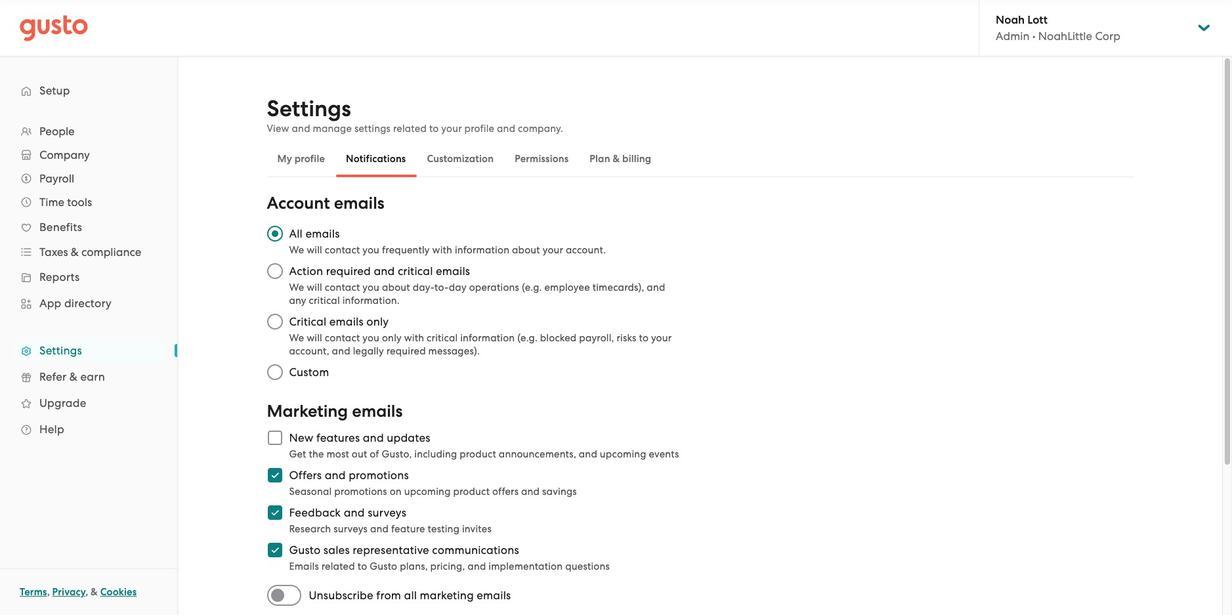 Task type: describe. For each thing, give the bounding box(es) containing it.
account
[[267, 193, 330, 213]]

with for all emails
[[432, 244, 452, 256]]

0 vertical spatial information
[[455, 244, 510, 256]]

notifications button
[[336, 143, 416, 175]]

gusto navigation element
[[0, 56, 177, 463]]

0 vertical spatial required
[[326, 265, 371, 278]]

sales
[[324, 544, 350, 557]]

account.
[[566, 244, 606, 256]]

2 vertical spatial to
[[358, 561, 367, 572]]

testing
[[428, 523, 460, 535]]

feature
[[391, 523, 425, 535]]

1 vertical spatial product
[[453, 486, 490, 498]]

your inside we will contact you only with critical information (e.g. blocked payroll, risks to your account, and legally required messages).
[[651, 332, 672, 344]]

list containing people
[[0, 119, 177, 442]]

terms link
[[20, 586, 47, 598]]

& for earn
[[69, 370, 78, 383]]

critical inside we will contact you about day-to-day operations (e.g. employee timecards), and any critical information.
[[309, 295, 340, 307]]

noah
[[996, 13, 1025, 27]]

upgrade
[[39, 397, 86, 410]]

savings
[[542, 486, 577, 498]]

the
[[309, 448, 324, 460]]

corp
[[1095, 30, 1121, 43]]

emails for account emails
[[334, 193, 385, 213]]

notifications
[[346, 153, 406, 165]]

directory
[[64, 297, 112, 310]]

settings for settings
[[39, 344, 82, 357]]

plans,
[[400, 561, 428, 572]]

plan & billing button
[[579, 143, 662, 175]]

gusto,
[[382, 448, 412, 460]]

critical
[[289, 315, 326, 328]]

on
[[390, 486, 402, 498]]

emails for all emails
[[306, 227, 340, 240]]

Action required and critical emails radio
[[260, 257, 289, 286]]

risks
[[617, 332, 637, 344]]

and down frequently
[[374, 265, 395, 278]]

we for action
[[289, 282, 304, 293]]

questions
[[565, 561, 610, 572]]

Custom radio
[[260, 358, 289, 387]]

0 vertical spatial product
[[460, 448, 496, 460]]

tools
[[67, 196, 92, 209]]

of
[[370, 448, 379, 460]]

critical emails only
[[289, 315, 389, 328]]

we for all
[[289, 244, 304, 256]]

emails down the implementation
[[477, 589, 511, 602]]

New features and updates checkbox
[[260, 423, 289, 452]]

noahlittle
[[1038, 30, 1093, 43]]

reports link
[[13, 265, 164, 289]]

any
[[289, 295, 306, 307]]

account,
[[289, 345, 329, 357]]

2 , from the left
[[85, 586, 88, 598]]

profile inside settings view and manage settings related to your profile and company.
[[465, 123, 494, 135]]

emails
[[289, 561, 319, 572]]

cookies button
[[100, 584, 137, 600]]

terms , privacy , & cookies
[[20, 586, 137, 598]]

my
[[277, 153, 292, 165]]

plan
[[590, 153, 610, 165]]

benefits link
[[13, 215, 164, 239]]

related inside settings view and manage settings related to your profile and company.
[[393, 123, 427, 135]]

taxes & compliance
[[39, 246, 141, 259]]

day-
[[413, 282, 435, 293]]

refer & earn link
[[13, 365, 164, 389]]

Gusto sales representative communications checkbox
[[260, 536, 289, 565]]

to inside we will contact you only with critical information (e.g. blocked payroll, risks to your account, and legally required messages).
[[639, 332, 649, 344]]

marketing
[[267, 401, 348, 421]]

time tools
[[39, 196, 92, 209]]

reports
[[39, 270, 80, 284]]

and right "view"
[[292, 123, 310, 135]]

my profile
[[277, 153, 325, 165]]

customization
[[427, 153, 494, 165]]

operations
[[469, 282, 519, 293]]

action
[[289, 265, 323, 278]]

time
[[39, 196, 64, 209]]

1 vertical spatial your
[[543, 244, 563, 256]]

your inside settings view and manage settings related to your profile and company.
[[441, 123, 462, 135]]

settings tabs tab list
[[267, 140, 1133, 177]]

terms
[[20, 586, 47, 598]]

pricing,
[[430, 561, 465, 572]]

legally
[[353, 345, 384, 357]]

1 vertical spatial promotions
[[334, 486, 387, 498]]

privacy
[[52, 586, 85, 598]]

implementation
[[489, 561, 563, 572]]

and down offers and promotions
[[344, 506, 365, 519]]

permissions
[[515, 153, 569, 165]]

lott
[[1028, 13, 1048, 27]]

seasonal
[[289, 486, 332, 498]]

required inside we will contact you only with critical information (e.g. blocked payroll, risks to your account, and legally required messages).
[[386, 345, 426, 357]]

& for billing
[[613, 153, 620, 165]]

messages).
[[428, 345, 480, 357]]

settings view and manage settings related to your profile and company.
[[267, 95, 563, 135]]

you for only
[[363, 332, 380, 344]]

permissions button
[[504, 143, 579, 175]]

we will contact you only with critical information (e.g. blocked payroll, risks to your account, and legally required messages).
[[289, 332, 672, 357]]

app
[[39, 297, 61, 310]]

noah lott admin • noahlittle corp
[[996, 13, 1121, 43]]

1 you from the top
[[363, 244, 380, 256]]

information inside we will contact you only with critical information (e.g. blocked payroll, risks to your account, and legally required messages).
[[460, 332, 515, 344]]

admin
[[996, 30, 1030, 43]]

1 vertical spatial surveys
[[334, 523, 368, 535]]

benefits
[[39, 221, 82, 234]]

all
[[289, 227, 303, 240]]

get
[[289, 448, 306, 460]]

1 vertical spatial upcoming
[[404, 486, 451, 498]]

setup link
[[13, 79, 164, 102]]

representative
[[353, 544, 429, 557]]

announcements,
[[499, 448, 576, 460]]



Task type: vqa. For each thing, say whether or not it's contained in the screenshot.
information
yes



Task type: locate. For each thing, give the bounding box(es) containing it.
action required and critical emails
[[289, 265, 470, 278]]

1 horizontal spatial your
[[543, 244, 563, 256]]

updates
[[387, 431, 430, 444]]

Feedback and surveys checkbox
[[260, 498, 289, 527]]

1 vertical spatial gusto
[[370, 561, 397, 572]]

0 vertical spatial will
[[307, 244, 322, 256]]

emails down the notifications button
[[334, 193, 385, 213]]

1 horizontal spatial ,
[[85, 586, 88, 598]]

1 vertical spatial we
[[289, 282, 304, 293]]

with right frequently
[[432, 244, 452, 256]]

0 horizontal spatial gusto
[[289, 544, 321, 557]]

with inside we will contact you only with critical information (e.g. blocked payroll, risks to your account, and legally required messages).
[[404, 332, 424, 344]]

about down action required and critical emails
[[382, 282, 410, 293]]

2 you from the top
[[363, 282, 380, 293]]

0 vertical spatial surveys
[[368, 506, 406, 519]]

3 will from the top
[[307, 332, 322, 344]]

people
[[39, 125, 75, 138]]

only
[[366, 315, 389, 328], [382, 332, 402, 344]]

promotions down offers and promotions
[[334, 486, 387, 498]]

2 contact from the top
[[325, 282, 360, 293]]

taxes
[[39, 246, 68, 259]]

1 vertical spatial only
[[382, 332, 402, 344]]

0 vertical spatial promotions
[[349, 469, 409, 482]]

0 vertical spatial about
[[512, 244, 540, 256]]

emails up 'day'
[[436, 265, 470, 278]]

only up legally
[[382, 332, 402, 344]]

marketing emails
[[267, 401, 403, 421]]

to
[[429, 123, 439, 135], [639, 332, 649, 344], [358, 561, 367, 572]]

and up representative
[[370, 523, 389, 535]]

and left legally
[[332, 345, 350, 357]]

, left cookies button
[[85, 586, 88, 598]]

2 vertical spatial your
[[651, 332, 672, 344]]

1 vertical spatial will
[[307, 282, 322, 293]]

upgrade link
[[13, 391, 164, 415]]

only down information.
[[366, 315, 389, 328]]

new
[[289, 431, 313, 444]]

app directory link
[[13, 291, 164, 315]]

you up information.
[[363, 282, 380, 293]]

blocked
[[540, 332, 577, 344]]

2 vertical spatial contact
[[325, 332, 360, 344]]

contact up information.
[[325, 282, 360, 293]]

0 horizontal spatial ,
[[47, 586, 50, 598]]

compliance
[[81, 246, 141, 259]]

& inside dropdown button
[[71, 246, 79, 259]]

will up account,
[[307, 332, 322, 344]]

including
[[414, 448, 457, 460]]

1 , from the left
[[47, 586, 50, 598]]

0 vertical spatial settings
[[267, 95, 351, 122]]

with down "day-"
[[404, 332, 424, 344]]

to right risks
[[639, 332, 649, 344]]

to down representative
[[358, 561, 367, 572]]

0 vertical spatial gusto
[[289, 544, 321, 557]]

1 vertical spatial related
[[322, 561, 355, 572]]

custom
[[289, 366, 329, 379]]

research
[[289, 523, 331, 535]]

offers
[[492, 486, 519, 498]]

only inside we will contact you only with critical information (e.g. blocked payroll, risks to your account, and legally required messages).
[[382, 332, 402, 344]]

information up operations
[[455, 244, 510, 256]]

unsubscribe from all marketing emails
[[309, 589, 511, 602]]

we up the any
[[289, 282, 304, 293]]

feedback and surveys
[[289, 506, 406, 519]]

0 vertical spatial critical
[[398, 265, 433, 278]]

surveys down feedback and surveys
[[334, 523, 368, 535]]

1 we from the top
[[289, 244, 304, 256]]

your left 'account.'
[[543, 244, 563, 256]]

settings inside settings view and manage settings related to your profile and company.
[[267, 95, 351, 122]]

will for action
[[307, 282, 322, 293]]

related right the settings
[[393, 123, 427, 135]]

required up information.
[[326, 265, 371, 278]]

2 vertical spatial you
[[363, 332, 380, 344]]

1 vertical spatial profile
[[295, 153, 325, 165]]

your up customization button at left top
[[441, 123, 462, 135]]

profile up customization button at left top
[[465, 123, 494, 135]]

& right plan
[[613, 153, 620, 165]]

and down communications on the bottom of the page
[[468, 561, 486, 572]]

&
[[613, 153, 620, 165], [71, 246, 79, 259], [69, 370, 78, 383], [91, 586, 98, 598]]

1 vertical spatial required
[[386, 345, 426, 357]]

•
[[1032, 30, 1036, 43]]

research surveys and feature testing invites
[[289, 523, 492, 535]]

0 vertical spatial only
[[366, 315, 389, 328]]

(e.g. inside we will contact you about day-to-day operations (e.g. employee timecards), and any critical information.
[[522, 282, 542, 293]]

communications
[[432, 544, 519, 557]]

3 contact from the top
[[325, 332, 360, 344]]

1 horizontal spatial related
[[393, 123, 427, 135]]

features
[[316, 431, 360, 444]]

1 horizontal spatial gusto
[[370, 561, 397, 572]]

& inside button
[[613, 153, 620, 165]]

1 vertical spatial to
[[639, 332, 649, 344]]

1 contact from the top
[[325, 244, 360, 256]]

and left the company.
[[497, 123, 515, 135]]

0 vertical spatial we
[[289, 244, 304, 256]]

surveys up research surveys and feature testing invites
[[368, 506, 406, 519]]

with
[[432, 244, 452, 256], [404, 332, 424, 344]]

you
[[363, 244, 380, 256], [363, 282, 380, 293], [363, 332, 380, 344]]

2 will from the top
[[307, 282, 322, 293]]

information
[[455, 244, 510, 256], [460, 332, 515, 344]]

emails right all
[[306, 227, 340, 240]]

home image
[[20, 15, 88, 41]]

Unsubscribe from all marketing emails checkbox
[[267, 581, 309, 610]]

contact down all emails on the left top of the page
[[325, 244, 360, 256]]

2 we from the top
[[289, 282, 304, 293]]

(e.g.
[[522, 282, 542, 293], [517, 332, 538, 344]]

0 horizontal spatial to
[[358, 561, 367, 572]]

all
[[404, 589, 417, 602]]

about
[[512, 244, 540, 256], [382, 282, 410, 293]]

,
[[47, 586, 50, 598], [85, 586, 88, 598]]

information.
[[342, 295, 400, 307]]

emails
[[334, 193, 385, 213], [306, 227, 340, 240], [436, 265, 470, 278], [329, 315, 364, 328], [352, 401, 403, 421], [477, 589, 511, 602]]

emails for critical emails only
[[329, 315, 364, 328]]

0 vertical spatial you
[[363, 244, 380, 256]]

0 horizontal spatial settings
[[39, 344, 82, 357]]

gusto sales representative communications
[[289, 544, 519, 557]]

and inside we will contact you only with critical information (e.g. blocked payroll, risks to your account, and legally required messages).
[[332, 345, 350, 357]]

emails up new features and updates
[[352, 401, 403, 421]]

feedback
[[289, 506, 341, 519]]

account emails
[[267, 193, 385, 213]]

we
[[289, 244, 304, 256], [289, 282, 304, 293], [289, 332, 304, 344]]

, left privacy 'link' at the left of page
[[47, 586, 50, 598]]

upcoming right the on
[[404, 486, 451, 498]]

about up operations
[[512, 244, 540, 256]]

you up action required and critical emails
[[363, 244, 380, 256]]

offers
[[289, 469, 322, 482]]

we for critical
[[289, 332, 304, 344]]

critical up "day-"
[[398, 265, 433, 278]]

& inside "link"
[[69, 370, 78, 383]]

privacy link
[[52, 586, 85, 598]]

3 we from the top
[[289, 332, 304, 344]]

product
[[460, 448, 496, 460], [453, 486, 490, 498]]

will inside we will contact you only with critical information (e.g. blocked payroll, risks to your account, and legally required messages).
[[307, 332, 322, 344]]

2 vertical spatial will
[[307, 332, 322, 344]]

most
[[327, 448, 349, 460]]

you up legally
[[363, 332, 380, 344]]

we up account,
[[289, 332, 304, 344]]

0 vertical spatial contact
[[325, 244, 360, 256]]

profile inside button
[[295, 153, 325, 165]]

will inside we will contact you about day-to-day operations (e.g. employee timecards), and any critical information.
[[307, 282, 322, 293]]

0 vertical spatial your
[[441, 123, 462, 135]]

seasonal promotions on upcoming product offers and savings
[[289, 486, 577, 498]]

contact for critical
[[325, 332, 360, 344]]

cookies
[[100, 586, 137, 598]]

product right including
[[460, 448, 496, 460]]

emails for marketing emails
[[352, 401, 403, 421]]

we inside we will contact you only with critical information (e.g. blocked payroll, risks to your account, and legally required messages).
[[289, 332, 304, 344]]

1 vertical spatial contact
[[325, 282, 360, 293]]

2 vertical spatial we
[[289, 332, 304, 344]]

and inside we will contact you about day-to-day operations (e.g. employee timecards), and any critical information.
[[647, 282, 665, 293]]

1 vertical spatial about
[[382, 282, 410, 293]]

1 horizontal spatial upcoming
[[600, 448, 646, 460]]

time tools button
[[13, 190, 164, 214]]

critical inside we will contact you only with critical information (e.g. blocked payroll, risks to your account, and legally required messages).
[[427, 332, 458, 344]]

1 horizontal spatial settings
[[267, 95, 351, 122]]

earn
[[80, 370, 105, 383]]

settings
[[354, 123, 391, 135]]

settings inside gusto navigation "element"
[[39, 344, 82, 357]]

will for critical
[[307, 332, 322, 344]]

required right legally
[[386, 345, 426, 357]]

related
[[393, 123, 427, 135], [322, 561, 355, 572]]

0 vertical spatial profile
[[465, 123, 494, 135]]

out
[[352, 448, 367, 460]]

(e.g. left employee
[[522, 282, 542, 293]]

to inside settings view and manage settings related to your profile and company.
[[429, 123, 439, 135]]

from
[[376, 589, 401, 602]]

to-
[[435, 282, 449, 293]]

customization button
[[416, 143, 504, 175]]

and right "announcements," at the bottom
[[579, 448, 597, 460]]

0 horizontal spatial profile
[[295, 153, 325, 165]]

you for and
[[363, 282, 380, 293]]

1 vertical spatial critical
[[309, 295, 340, 307]]

1 horizontal spatial to
[[429, 123, 439, 135]]

settings up refer
[[39, 344, 82, 357]]

1 vertical spatial with
[[404, 332, 424, 344]]

new features and updates
[[289, 431, 430, 444]]

2 vertical spatial critical
[[427, 332, 458, 344]]

company
[[39, 148, 90, 161]]

to up customization
[[429, 123, 439, 135]]

settings
[[267, 95, 351, 122], [39, 344, 82, 357]]

1 vertical spatial you
[[363, 282, 380, 293]]

emails down information.
[[329, 315, 364, 328]]

will down action
[[307, 282, 322, 293]]

(e.g. inside we will contact you only with critical information (e.g. blocked payroll, risks to your account, and legally required messages).
[[517, 332, 538, 344]]

1 horizontal spatial with
[[432, 244, 452, 256]]

& left cookies button
[[91, 586, 98, 598]]

payroll button
[[13, 167, 164, 190]]

settings up manage
[[267, 95, 351, 122]]

will for all
[[307, 244, 322, 256]]

and up of
[[363, 431, 384, 444]]

1 horizontal spatial about
[[512, 244, 540, 256]]

2 horizontal spatial to
[[639, 332, 649, 344]]

surveys
[[368, 506, 406, 519], [334, 523, 368, 535]]

0 horizontal spatial required
[[326, 265, 371, 278]]

0 horizontal spatial about
[[382, 282, 410, 293]]

view
[[267, 123, 289, 135]]

we down all
[[289, 244, 304, 256]]

my profile button
[[267, 143, 336, 175]]

help
[[39, 423, 64, 436]]

1 will from the top
[[307, 244, 322, 256]]

0 horizontal spatial with
[[404, 332, 424, 344]]

Offers and promotions checkbox
[[260, 461, 289, 490]]

0 horizontal spatial related
[[322, 561, 355, 572]]

you inside we will contact you about day-to-day operations (e.g. employee timecards), and any critical information.
[[363, 282, 380, 293]]

unsubscribe
[[309, 589, 373, 602]]

gusto up 'emails'
[[289, 544, 321, 557]]

contact for action
[[325, 282, 360, 293]]

events
[[649, 448, 679, 460]]

1 vertical spatial information
[[460, 332, 515, 344]]

0 horizontal spatial upcoming
[[404, 486, 451, 498]]

product left offers
[[453, 486, 490, 498]]

help link
[[13, 418, 164, 441]]

2 horizontal spatial your
[[651, 332, 672, 344]]

company button
[[13, 143, 164, 167]]

you inside we will contact you only with critical information (e.g. blocked payroll, risks to your account, and legally required messages).
[[363, 332, 380, 344]]

1 horizontal spatial required
[[386, 345, 426, 357]]

0 horizontal spatial your
[[441, 123, 462, 135]]

all emails
[[289, 227, 340, 240]]

1 horizontal spatial profile
[[465, 123, 494, 135]]

critical up critical emails only
[[309, 295, 340, 307]]

contact for all
[[325, 244, 360, 256]]

will down all emails on the left top of the page
[[307, 244, 322, 256]]

promotions down of
[[349, 469, 409, 482]]

0 vertical spatial (e.g.
[[522, 282, 542, 293]]

contact inside we will contact you only with critical information (e.g. blocked payroll, risks to your account, and legally required messages).
[[325, 332, 360, 344]]

your right risks
[[651, 332, 672, 344]]

1 vertical spatial (e.g.
[[517, 332, 538, 344]]

Critical emails only radio
[[260, 307, 289, 336]]

we will contact you about day-to-day operations (e.g. employee timecards), and any critical information.
[[289, 282, 665, 307]]

billing
[[622, 153, 651, 165]]

critical up messages).
[[427, 332, 458, 344]]

contact
[[325, 244, 360, 256], [325, 282, 360, 293], [325, 332, 360, 344]]

3 you from the top
[[363, 332, 380, 344]]

will
[[307, 244, 322, 256], [307, 282, 322, 293], [307, 332, 322, 344]]

information up messages).
[[460, 332, 515, 344]]

employee
[[544, 282, 590, 293]]

we inside we will contact you about day-to-day operations (e.g. employee timecards), and any critical information.
[[289, 282, 304, 293]]

1 vertical spatial settings
[[39, 344, 82, 357]]

day
[[449, 282, 467, 293]]

contact inside we will contact you about day-to-day operations (e.g. employee timecards), and any critical information.
[[325, 282, 360, 293]]

about inside we will contact you about day-to-day operations (e.g. employee timecards), and any critical information.
[[382, 282, 410, 293]]

settings link
[[13, 339, 164, 362]]

payroll
[[39, 172, 74, 185]]

with for critical emails only
[[404, 332, 424, 344]]

0 vertical spatial upcoming
[[600, 448, 646, 460]]

and right timecards),
[[647, 282, 665, 293]]

invites
[[462, 523, 492, 535]]

0 vertical spatial related
[[393, 123, 427, 135]]

0 vertical spatial with
[[432, 244, 452, 256]]

All emails radio
[[260, 219, 289, 248]]

(e.g. left "blocked"
[[517, 332, 538, 344]]

settings for settings view and manage settings related to your profile and company.
[[267, 95, 351, 122]]

& left earn
[[69, 370, 78, 383]]

contact down critical emails only
[[325, 332, 360, 344]]

related down sales
[[322, 561, 355, 572]]

0 vertical spatial to
[[429, 123, 439, 135]]

profile right my
[[295, 153, 325, 165]]

& right taxes
[[71, 246, 79, 259]]

gusto down representative
[[370, 561, 397, 572]]

list
[[0, 119, 177, 442]]

payroll,
[[579, 332, 614, 344]]

and down most
[[325, 469, 346, 482]]

people button
[[13, 119, 164, 143]]

and right offers
[[521, 486, 540, 498]]

& for compliance
[[71, 246, 79, 259]]

upcoming left "events"
[[600, 448, 646, 460]]



